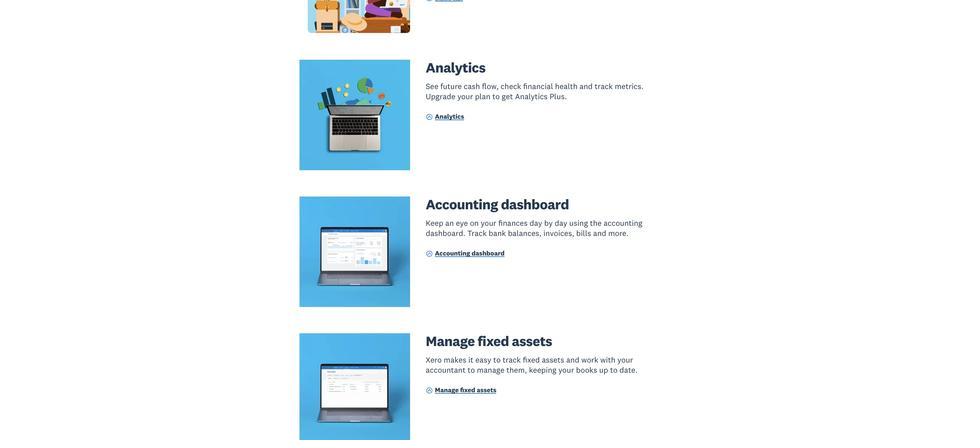 Task type: locate. For each thing, give the bounding box(es) containing it.
your up bank
[[481, 218, 496, 228]]

day left by
[[530, 218, 542, 228]]

them,
[[507, 365, 527, 376]]

analytics up future
[[426, 59, 486, 76]]

your
[[457, 92, 473, 102], [481, 218, 496, 228], [617, 355, 633, 365], [558, 365, 574, 376]]

eye
[[456, 218, 468, 228]]

analytics
[[426, 59, 486, 76], [515, 92, 548, 102], [435, 113, 464, 121]]

to left get
[[492, 92, 500, 102]]

assets up keeping
[[542, 355, 564, 365]]

upgrade
[[426, 92, 455, 102]]

xero
[[426, 355, 442, 365]]

manage fixed assets down accountant
[[435, 386, 496, 395]]

1 horizontal spatial and
[[580, 81, 593, 91]]

2 horizontal spatial fixed
[[523, 355, 540, 365]]

accounting dashboard up "finances"
[[426, 196, 569, 213]]

0 horizontal spatial track
[[503, 355, 521, 365]]

balances,
[[508, 229, 542, 239]]

manage fixed assets button
[[426, 386, 496, 396]]

assets inside xero makes it easy to track fixed assets and work with your accountant  to manage them, keeping your books up to date.
[[542, 355, 564, 365]]

dashboard down bank
[[472, 250, 505, 258]]

1 horizontal spatial fixed
[[478, 333, 509, 350]]

using
[[569, 218, 588, 228]]

track left metrics.
[[595, 81, 613, 91]]

financial
[[523, 81, 553, 91]]

assets
[[512, 333, 552, 350], [542, 355, 564, 365], [477, 386, 496, 395]]

accounting dashboard down track
[[435, 250, 505, 258]]

1 vertical spatial analytics
[[515, 92, 548, 102]]

see
[[426, 81, 438, 91]]

1 vertical spatial and
[[593, 229, 606, 239]]

1 vertical spatial fixed
[[523, 355, 540, 365]]

1 vertical spatial accounting
[[435, 250, 470, 258]]

date.
[[620, 365, 638, 376]]

and down the
[[593, 229, 606, 239]]

fixed inside xero makes it easy to track fixed assets and work with your accountant  to manage them, keeping your books up to date.
[[523, 355, 540, 365]]

makes
[[444, 355, 466, 365]]

and right health
[[580, 81, 593, 91]]

fixed
[[478, 333, 509, 350], [523, 355, 540, 365], [460, 386, 475, 395]]

future
[[440, 81, 462, 91]]

to right up
[[610, 365, 618, 376]]

and inside keep an eye on your finances day by day using the accounting dashboard. track bank balances, invoices, bills and more.
[[593, 229, 606, 239]]

fixed up keeping
[[523, 355, 540, 365]]

to down it
[[468, 365, 475, 376]]

day
[[530, 218, 542, 228], [555, 218, 567, 228]]

1 horizontal spatial track
[[595, 81, 613, 91]]

track up the 'them,'
[[503, 355, 521, 365]]

work
[[581, 355, 598, 365]]

2 vertical spatial analytics
[[435, 113, 464, 121]]

accounting inside button
[[435, 250, 470, 258]]

to up manage
[[493, 355, 501, 365]]

2 vertical spatial assets
[[477, 386, 496, 395]]

bank
[[489, 229, 506, 239]]

manage
[[477, 365, 505, 376]]

with
[[600, 355, 616, 365]]

accounting dashboard
[[426, 196, 569, 213], [435, 250, 505, 258]]

and
[[580, 81, 593, 91], [593, 229, 606, 239], [566, 355, 579, 365]]

fixed up 'easy'
[[478, 333, 509, 350]]

dashboard inside accounting dashboard button
[[472, 250, 505, 258]]

accounting down dashboard.
[[435, 250, 470, 258]]

1 vertical spatial dashboard
[[472, 250, 505, 258]]

analytics button
[[426, 112, 464, 123]]

fixed inside button
[[460, 386, 475, 395]]

analytics down upgrade
[[435, 113, 464, 121]]

2 horizontal spatial and
[[593, 229, 606, 239]]

manage inside manage fixed assets button
[[435, 386, 459, 395]]

to inside 'see future cash flow, check financial health and track metrics. upgrade your plan to get analytics plus.'
[[492, 92, 500, 102]]

more.
[[608, 229, 629, 239]]

dashboard
[[501, 196, 569, 213], [472, 250, 505, 258]]

2 vertical spatial and
[[566, 355, 579, 365]]

1 horizontal spatial day
[[555, 218, 567, 228]]

1 vertical spatial accounting dashboard
[[435, 250, 505, 258]]

track inside xero makes it easy to track fixed assets and work with your accountant  to manage them, keeping your books up to date.
[[503, 355, 521, 365]]

0 horizontal spatial and
[[566, 355, 579, 365]]

flow,
[[482, 81, 499, 91]]

2 vertical spatial fixed
[[460, 386, 475, 395]]

0 vertical spatial assets
[[512, 333, 552, 350]]

0 vertical spatial manage
[[426, 333, 475, 350]]

health
[[555, 81, 578, 91]]

analytics down financial on the right of the page
[[515, 92, 548, 102]]

metrics.
[[615, 81, 644, 91]]

your down cash
[[457, 92, 473, 102]]

manage up the makes
[[426, 333, 475, 350]]

books
[[576, 365, 597, 376]]

0 vertical spatial accounting
[[426, 196, 498, 213]]

0 vertical spatial track
[[595, 81, 613, 91]]

accountant
[[426, 365, 466, 376]]

your inside 'see future cash flow, check financial health and track metrics. upgrade your plan to get analytics plus.'
[[457, 92, 473, 102]]

0 vertical spatial manage fixed assets
[[426, 333, 552, 350]]

and left work
[[566, 355, 579, 365]]

easy
[[475, 355, 491, 365]]

accounting up eye
[[426, 196, 498, 213]]

0 horizontal spatial day
[[530, 218, 542, 228]]

to
[[492, 92, 500, 102], [493, 355, 501, 365], [468, 365, 475, 376], [610, 365, 618, 376]]

1 vertical spatial track
[[503, 355, 521, 365]]

1 vertical spatial manage fixed assets
[[435, 386, 496, 395]]

and inside 'see future cash flow, check financial health and track metrics. upgrade your plan to get analytics plus.'
[[580, 81, 593, 91]]

0 vertical spatial analytics
[[426, 59, 486, 76]]

0 vertical spatial and
[[580, 81, 593, 91]]

day up invoices,
[[555, 218, 567, 228]]

manage down accountant
[[435, 386, 459, 395]]

keep
[[426, 218, 443, 228]]

0 horizontal spatial fixed
[[460, 386, 475, 395]]

accounting
[[426, 196, 498, 213], [435, 250, 470, 258]]

1 vertical spatial assets
[[542, 355, 564, 365]]

manage
[[426, 333, 475, 350], [435, 386, 459, 395]]

xero makes it easy to track fixed assets and work with your accountant  to manage them, keeping your books up to date.
[[426, 355, 638, 376]]

manage fixed assets
[[426, 333, 552, 350], [435, 386, 496, 395]]

1 vertical spatial manage
[[435, 386, 459, 395]]

track
[[595, 81, 613, 91], [503, 355, 521, 365]]

fixed down accountant
[[460, 386, 475, 395]]

assets up xero makes it easy to track fixed assets and work with your accountant  to manage them, keeping your books up to date.
[[512, 333, 552, 350]]

assets down manage
[[477, 386, 496, 395]]

dashboard up by
[[501, 196, 569, 213]]

0 vertical spatial accounting dashboard
[[426, 196, 569, 213]]

analytics inside 'see future cash flow, check financial health and track metrics. upgrade your plan to get analytics plus.'
[[515, 92, 548, 102]]

manage fixed assets up 'easy'
[[426, 333, 552, 350]]



Task type: describe. For each thing, give the bounding box(es) containing it.
keep an eye on your finances day by day using the accounting dashboard. track bank balances, invoices, bills and more.
[[426, 218, 643, 239]]

0 vertical spatial dashboard
[[501, 196, 569, 213]]

an
[[445, 218, 454, 228]]

2 day from the left
[[555, 218, 567, 228]]

keeping
[[529, 365, 557, 376]]

on
[[470, 218, 479, 228]]

bills
[[576, 229, 591, 239]]

dashboard.
[[426, 229, 465, 239]]

0 vertical spatial fixed
[[478, 333, 509, 350]]

get
[[502, 92, 513, 102]]

up
[[599, 365, 608, 376]]

your left 'books'
[[558, 365, 574, 376]]

accounting dashboard inside button
[[435, 250, 505, 258]]

analytics inside button
[[435, 113, 464, 121]]

invoices,
[[543, 229, 574, 239]]

your inside keep an eye on your finances day by day using the accounting dashboard. track bank balances, invoices, bills and more.
[[481, 218, 496, 228]]

and inside xero makes it easy to track fixed assets and work with your accountant  to manage them, keeping your books up to date.
[[566, 355, 579, 365]]

plan
[[475, 92, 490, 102]]

it
[[468, 355, 473, 365]]

accounting dashboard button
[[426, 249, 505, 260]]

by
[[544, 218, 553, 228]]

check
[[501, 81, 521, 91]]

finances
[[498, 218, 528, 228]]

1 day from the left
[[530, 218, 542, 228]]

the
[[590, 218, 602, 228]]

cash
[[464, 81, 480, 91]]

track inside 'see future cash flow, check financial health and track metrics. upgrade your plan to get analytics plus.'
[[595, 81, 613, 91]]

plus.
[[550, 92, 567, 102]]

manage fixed assets inside button
[[435, 386, 496, 395]]

accounting
[[604, 218, 643, 228]]

assets inside button
[[477, 386, 496, 395]]

track
[[467, 229, 487, 239]]

see future cash flow, check financial health and track metrics. upgrade your plan to get analytics plus.
[[426, 81, 644, 102]]

your up date.
[[617, 355, 633, 365]]



Task type: vqa. For each thing, say whether or not it's contained in the screenshot.
more
no



